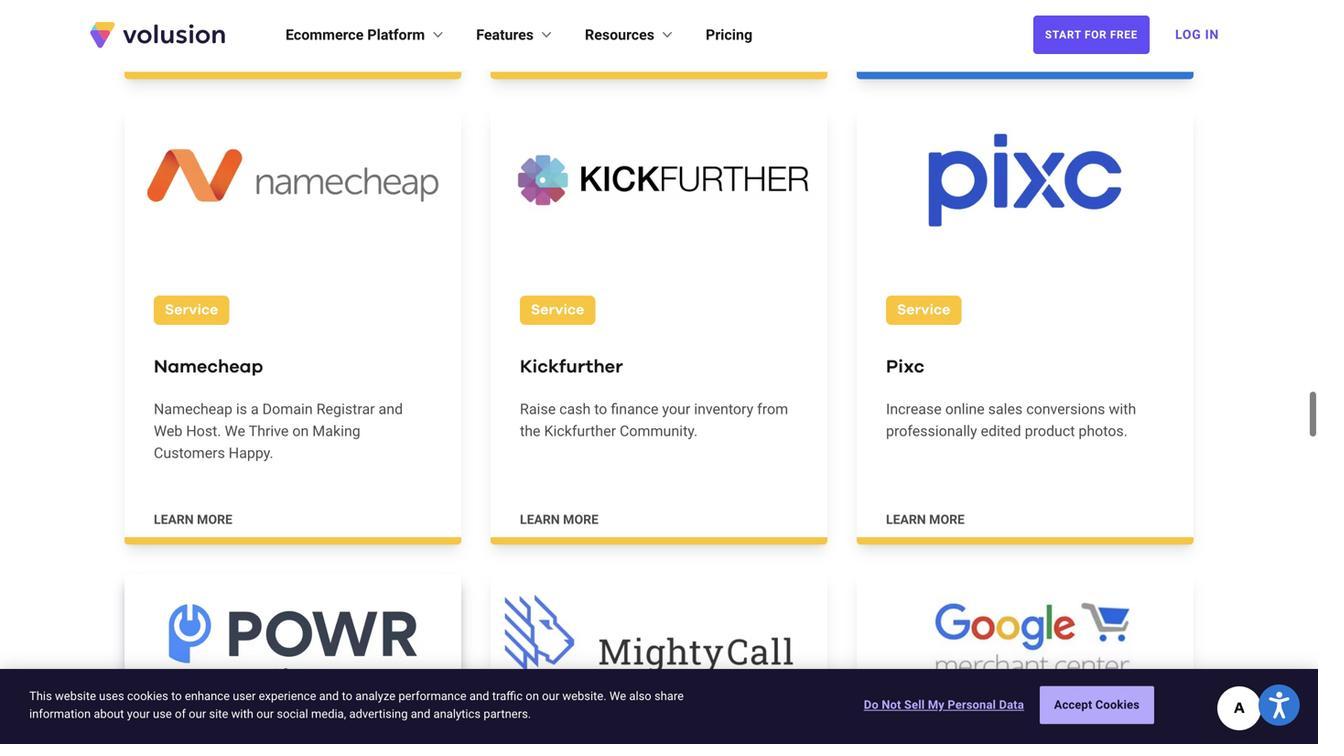 Task type: locate. For each thing, give the bounding box(es) containing it.
features button
[[476, 24, 556, 46]]

to up of on the left bottom of page
[[171, 689, 182, 703]]

0 horizontal spatial learn
[[154, 512, 194, 527]]

and
[[379, 401, 403, 418], [319, 689, 339, 703], [470, 689, 489, 703], [411, 707, 431, 721]]

accept
[[1054, 698, 1093, 712]]

3 learn more button from the left
[[886, 511, 965, 529]]

learn more button
[[154, 511, 233, 529], [520, 511, 599, 529], [886, 511, 965, 529]]

personal
[[948, 698, 996, 712]]

of
[[175, 707, 186, 721]]

open accessibe: accessibility options, statement and help image
[[1269, 692, 1290, 719]]

mightycall image
[[491, 574, 828, 717]]

1 horizontal spatial we
[[610, 689, 626, 703]]

your up community.
[[662, 401, 691, 418]]

thrive
[[249, 423, 289, 440]]

service
[[165, 303, 218, 318], [531, 303, 585, 318], [897, 303, 951, 318]]

1 vertical spatial namecheap
[[154, 401, 233, 418]]

2 horizontal spatial more
[[930, 512, 965, 527]]

namecheap up is
[[154, 358, 263, 376]]

1 vertical spatial on
[[526, 689, 539, 703]]

2 horizontal spatial to
[[594, 401, 607, 418]]

do
[[864, 698, 879, 712]]

namecheap
[[154, 358, 263, 376], [154, 401, 233, 418]]

1 more from the left
[[197, 512, 233, 527]]

learn more for namecheap
[[154, 512, 233, 527]]

your down cookies
[[127, 707, 150, 721]]

and right "registrar" in the left bottom of the page
[[379, 401, 403, 418]]

1 learn more button from the left
[[154, 511, 233, 529]]

information
[[29, 707, 91, 721]]

to up media,
[[342, 689, 353, 703]]

pixc image
[[857, 108, 1194, 252]]

3 learn more from the left
[[886, 512, 965, 527]]

our left website.
[[542, 689, 560, 703]]

is
[[236, 401, 247, 418]]

0 horizontal spatial learn more
[[154, 512, 233, 527]]

2 learn from the left
[[520, 512, 560, 527]]

1 vertical spatial we
[[610, 689, 626, 703]]

0 horizontal spatial more
[[197, 512, 233, 527]]

1 horizontal spatial our
[[257, 707, 274, 721]]

media,
[[311, 707, 346, 721]]

3 service from the left
[[897, 303, 951, 318]]

1 learn from the left
[[154, 512, 194, 527]]

namecheap inside "namecheap is a domain registrar and web host. we thrive on making customers happy."
[[154, 401, 233, 418]]

2 horizontal spatial learn more button
[[886, 511, 965, 529]]

0 horizontal spatial your
[[127, 707, 150, 721]]

analyze
[[355, 689, 396, 703]]

1 learn more from the left
[[154, 512, 233, 527]]

professionally
[[886, 423, 978, 440]]

0 vertical spatial your
[[662, 401, 691, 418]]

2 more from the left
[[563, 512, 599, 527]]

1 service from the left
[[165, 303, 218, 318]]

0 horizontal spatial on
[[292, 423, 309, 440]]

kickfurther
[[520, 358, 623, 376], [544, 423, 616, 440]]

1 horizontal spatial on
[[526, 689, 539, 703]]

0 horizontal spatial with
[[231, 707, 254, 721]]

kickfurther up cash in the bottom left of the page
[[520, 358, 623, 376]]

learn more button for pixc
[[886, 511, 965, 529]]

pricing link
[[706, 24, 753, 46]]

experience
[[259, 689, 316, 703]]

the
[[520, 423, 541, 440]]

1 namecheap from the top
[[154, 358, 263, 376]]

3 more from the left
[[930, 512, 965, 527]]

0 vertical spatial with
[[1109, 401, 1137, 418]]

namecheap up host.
[[154, 401, 233, 418]]

2 namecheap from the top
[[154, 401, 233, 418]]

kickfurther down cash in the bottom left of the page
[[544, 423, 616, 440]]

more
[[197, 512, 233, 527], [563, 512, 599, 527], [930, 512, 965, 527]]

sales
[[989, 401, 1023, 418]]

1 vertical spatial with
[[231, 707, 254, 721]]

learn for pixc
[[886, 512, 926, 527]]

domain
[[262, 401, 313, 418]]

kickfurther inside "raise cash to finance your inventory from the kickfurther community."
[[544, 423, 616, 440]]

on right traffic
[[526, 689, 539, 703]]

with
[[1109, 401, 1137, 418], [231, 707, 254, 721]]

google merchant center image
[[857, 574, 1194, 717]]

host.
[[186, 423, 221, 440]]

we
[[225, 423, 245, 440], [610, 689, 626, 703]]

we left also
[[610, 689, 626, 703]]

ecommerce platform
[[286, 26, 425, 43]]

0 horizontal spatial to
[[171, 689, 182, 703]]

do not sell my personal data button
[[864, 687, 1024, 724]]

our left "social"
[[257, 707, 274, 721]]

service for pixc
[[897, 303, 951, 318]]

your
[[662, 401, 691, 418], [127, 707, 150, 721]]

edited
[[981, 423, 1022, 440]]

with inside this website uses cookies to enhance user experience and to analyze performance and traffic on our website. we also share information about your use of our site with our social media, advertising and analytics partners.
[[231, 707, 254, 721]]

and down the performance
[[411, 707, 431, 721]]

0 vertical spatial we
[[225, 423, 245, 440]]

1 horizontal spatial learn more
[[520, 512, 599, 527]]

service for namecheap
[[165, 303, 218, 318]]

1 horizontal spatial learn
[[520, 512, 560, 527]]

0 horizontal spatial service
[[165, 303, 218, 318]]

learn more
[[154, 512, 233, 527], [520, 512, 599, 527], [886, 512, 965, 527]]

on
[[292, 423, 309, 440], [526, 689, 539, 703]]

1 vertical spatial kickfurther
[[544, 423, 616, 440]]

2 learn more button from the left
[[520, 511, 599, 529]]

to
[[594, 401, 607, 418], [171, 689, 182, 703], [342, 689, 353, 703]]

our right of on the left bottom of page
[[189, 707, 206, 721]]

from
[[757, 401, 788, 418]]

1 horizontal spatial learn more button
[[520, 511, 599, 529]]

0 horizontal spatial our
[[189, 707, 206, 721]]

with down user
[[231, 707, 254, 721]]

and up media,
[[319, 689, 339, 703]]

with up photos.
[[1109, 401, 1137, 418]]

2 horizontal spatial our
[[542, 689, 560, 703]]

our
[[542, 689, 560, 703], [189, 707, 206, 721], [257, 707, 274, 721]]

learn
[[154, 512, 194, 527], [520, 512, 560, 527], [886, 512, 926, 527]]

do not sell my personal data
[[864, 698, 1024, 712]]

privacy alert dialog
[[0, 669, 1319, 744]]

site
[[209, 707, 228, 721]]

your inside this website uses cookies to enhance user experience and to analyze performance and traffic on our website. we also share information about your use of our site with our social media, advertising and analytics partners.
[[127, 707, 150, 721]]

namecheap for namecheap
[[154, 358, 263, 376]]

on down domain in the left bottom of the page
[[292, 423, 309, 440]]

and inside "namecheap is a domain registrar and web host. we thrive on making customers happy."
[[379, 401, 403, 418]]

2 service from the left
[[531, 303, 585, 318]]

2 horizontal spatial learn more
[[886, 512, 965, 527]]

0 horizontal spatial learn more button
[[154, 511, 233, 529]]

2 horizontal spatial learn
[[886, 512, 926, 527]]

website.
[[562, 689, 607, 703]]

1 horizontal spatial service
[[531, 303, 585, 318]]

this website uses cookies to enhance user experience and to analyze performance and traffic on our website. we also share information about your use of our site with our social media, advertising and analytics partners.
[[29, 689, 684, 721]]

to inside "raise cash to finance your inventory from the kickfurther community."
[[594, 401, 607, 418]]

3 learn from the left
[[886, 512, 926, 527]]

pricing
[[706, 26, 753, 43]]

2 horizontal spatial service
[[897, 303, 951, 318]]

0 vertical spatial on
[[292, 423, 309, 440]]

1 horizontal spatial more
[[563, 512, 599, 527]]

start
[[1045, 28, 1082, 41]]

product
[[1025, 423, 1075, 440]]

1 horizontal spatial with
[[1109, 401, 1137, 418]]

0 horizontal spatial we
[[225, 423, 245, 440]]

start for free link
[[1034, 16, 1150, 54]]

0 vertical spatial namecheap
[[154, 358, 263, 376]]

we down is
[[225, 423, 245, 440]]

raise
[[520, 401, 556, 418]]

1 vertical spatial your
[[127, 707, 150, 721]]

2 learn more from the left
[[520, 512, 599, 527]]

start for free
[[1045, 28, 1138, 41]]

more for kickfurther
[[563, 512, 599, 527]]

log
[[1176, 27, 1202, 42]]

to right cash in the bottom left of the page
[[594, 401, 607, 418]]

1 horizontal spatial your
[[662, 401, 691, 418]]

more for pixc
[[930, 512, 965, 527]]

more for namecheap
[[197, 512, 233, 527]]



Task type: describe. For each thing, give the bounding box(es) containing it.
raise cash to finance your inventory from the kickfurther community.
[[520, 401, 788, 440]]

ecommerce platform button
[[286, 24, 447, 46]]

kickfurther image
[[491, 108, 828, 252]]

traffic
[[492, 689, 523, 703]]

namecheap image
[[125, 108, 461, 252]]

resources
[[585, 26, 655, 43]]

on inside "namecheap is a domain registrar and web host. we thrive on making customers happy."
[[292, 423, 309, 440]]

partners.
[[484, 707, 531, 721]]

learn for kickfurther
[[520, 512, 560, 527]]

learn more for kickfurther
[[520, 512, 599, 527]]

performance
[[399, 689, 467, 703]]

free
[[1111, 28, 1138, 41]]

0 vertical spatial kickfurther
[[520, 358, 623, 376]]

powr chat image
[[125, 574, 461, 717]]

learn more for pixc
[[886, 512, 965, 527]]

namecheap for namecheap is a domain registrar and web host. we thrive on making customers happy.
[[154, 401, 233, 418]]

happy.
[[229, 444, 274, 462]]

registrar
[[317, 401, 375, 418]]

in
[[1206, 27, 1220, 42]]

on inside this website uses cookies to enhance user experience and to analyze performance and traffic on our website. we also share information about your use of our site with our social media, advertising and analytics partners.
[[526, 689, 539, 703]]

use
[[153, 707, 172, 721]]

log in link
[[1165, 15, 1231, 55]]

a
[[251, 401, 259, 418]]

website
[[55, 689, 96, 703]]

we inside this website uses cookies to enhance user experience and to analyze performance and traffic on our website. we also share information about your use of our site with our social media, advertising and analytics partners.
[[610, 689, 626, 703]]

resources button
[[585, 24, 677, 46]]

pixc
[[886, 358, 925, 376]]

my
[[928, 698, 945, 712]]

online
[[946, 401, 985, 418]]

your inside "raise cash to finance your inventory from the kickfurther community."
[[662, 401, 691, 418]]

cookies
[[127, 689, 168, 703]]

finance
[[611, 401, 659, 418]]

accept cookies
[[1054, 698, 1140, 712]]

sell
[[905, 698, 925, 712]]

analytics
[[434, 707, 481, 721]]

namecheap is a domain registrar and web host. we thrive on making customers happy.
[[154, 401, 403, 462]]

with inside increase online sales conversions with professionally edited product photos.
[[1109, 401, 1137, 418]]

community.
[[620, 423, 698, 440]]

increase online sales conversions with professionally edited product photos.
[[886, 401, 1137, 440]]

share
[[655, 689, 684, 703]]

advertising
[[349, 707, 408, 721]]

social
[[277, 707, 308, 721]]

web
[[154, 423, 183, 440]]

service for kickfurther
[[531, 303, 585, 318]]

cash
[[560, 401, 591, 418]]

log in
[[1176, 27, 1220, 42]]

about
[[94, 707, 124, 721]]

features
[[476, 26, 534, 43]]

enhance
[[185, 689, 230, 703]]

photos.
[[1079, 423, 1128, 440]]

cookies
[[1096, 698, 1140, 712]]

not
[[882, 698, 902, 712]]

platform
[[367, 26, 425, 43]]

for
[[1085, 28, 1107, 41]]

increase
[[886, 401, 942, 418]]

accept cookies button
[[1040, 686, 1154, 725]]

ecommerce
[[286, 26, 364, 43]]

uses
[[99, 689, 124, 703]]

learn more button for kickfurther
[[520, 511, 599, 529]]

inventory
[[694, 401, 754, 418]]

this
[[29, 689, 52, 703]]

also
[[629, 689, 652, 703]]

conversions
[[1027, 401, 1106, 418]]

we inside "namecheap is a domain registrar and web host. we thrive on making customers happy."
[[225, 423, 245, 440]]

and left traffic
[[470, 689, 489, 703]]

data
[[999, 698, 1024, 712]]

1 horizontal spatial to
[[342, 689, 353, 703]]

learn more button for namecheap
[[154, 511, 233, 529]]

learn for namecheap
[[154, 512, 194, 527]]

making
[[312, 423, 361, 440]]

user
[[233, 689, 256, 703]]

customers
[[154, 444, 225, 462]]



Task type: vqa. For each thing, say whether or not it's contained in the screenshot.
Pricing
yes



